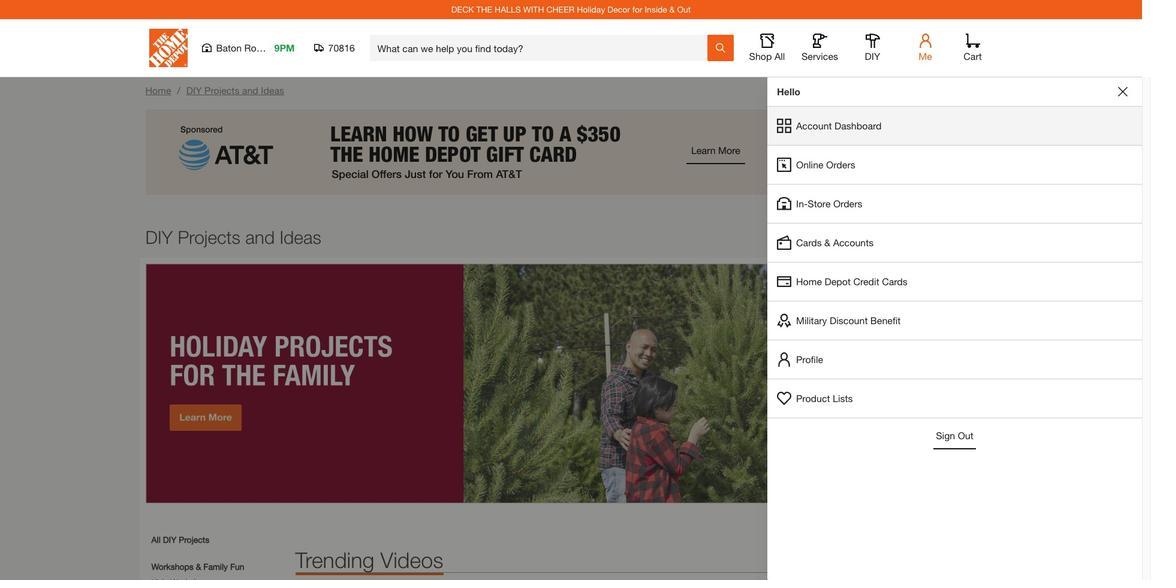 Task type: locate. For each thing, give the bounding box(es) containing it.
trending
[[295, 548, 375, 573]]

cards & accounts link
[[768, 224, 1142, 262]]

the
[[476, 4, 492, 14]]

account dashboard
[[796, 120, 882, 131]]

in-store orders
[[796, 198, 863, 209]]

out right sign
[[958, 430, 974, 441]]

ideas
[[261, 85, 284, 96], [280, 227, 321, 248]]

benefit
[[871, 315, 901, 326]]

workshops & family fun
[[151, 562, 244, 572]]

shop
[[749, 50, 772, 62]]

1 horizontal spatial out
[[958, 430, 974, 441]]

home depot credit cards
[[796, 276, 908, 287]]

deck the halls with cheer holiday decor for inside & out
[[451, 4, 691, 14]]

0 horizontal spatial home
[[145, 85, 171, 96]]

0 vertical spatial &
[[670, 4, 675, 14]]

0 vertical spatial ideas
[[261, 85, 284, 96]]

cards down in-
[[796, 237, 822, 248]]

all inside button
[[775, 50, 785, 62]]

all right shop
[[775, 50, 785, 62]]

online orders
[[796, 159, 855, 170]]

0 vertical spatial and
[[242, 85, 258, 96]]

diy
[[865, 50, 880, 62], [186, 85, 202, 96], [145, 227, 173, 248], [163, 535, 176, 545]]

diy inside 'button'
[[865, 50, 880, 62]]

out right inside
[[677, 4, 691, 14]]

0 vertical spatial all
[[775, 50, 785, 62]]

profile
[[796, 354, 823, 365]]

deck
[[451, 4, 474, 14]]

military discount benefit link
[[768, 302, 1142, 340]]

home for home depot credit cards
[[796, 276, 822, 287]]

0 horizontal spatial out
[[677, 4, 691, 14]]

product
[[796, 393, 830, 404]]

out inside "button"
[[958, 430, 974, 441]]

and
[[242, 85, 258, 96], [245, 227, 275, 248]]

out
[[677, 4, 691, 14], [958, 430, 974, 441]]

hello
[[777, 86, 801, 97]]

store
[[808, 198, 831, 209]]

account
[[796, 120, 832, 131]]

home
[[145, 85, 171, 96], [796, 276, 822, 287]]

1 vertical spatial home
[[796, 276, 822, 287]]

orders right online
[[826, 159, 855, 170]]

rouge
[[244, 42, 272, 53]]

all up the workshops
[[151, 535, 161, 545]]

dashboard
[[835, 120, 882, 131]]

& left accounts
[[825, 237, 831, 248]]

1 horizontal spatial cards
[[882, 276, 908, 287]]

2 horizontal spatial &
[[825, 237, 831, 248]]

1 vertical spatial &
[[825, 237, 831, 248]]

& left family
[[196, 562, 201, 572]]

home down the home depot logo
[[145, 85, 171, 96]]

online orders link
[[768, 146, 1142, 184]]

cards right credit
[[882, 276, 908, 287]]

product lists
[[796, 393, 853, 404]]

diy projects and ideas link
[[186, 85, 284, 96]]

all
[[775, 50, 785, 62], [151, 535, 161, 545]]

cart
[[964, 50, 982, 62]]

advertisement region
[[145, 110, 997, 215]]

& for cards & accounts
[[825, 237, 831, 248]]

services
[[802, 50, 838, 62]]

0 horizontal spatial all
[[151, 535, 161, 545]]

in-store orders link
[[768, 185, 1142, 223]]

& right inside
[[670, 4, 675, 14]]

0 vertical spatial out
[[677, 4, 691, 14]]

sign out
[[936, 430, 974, 441]]

home link
[[145, 85, 171, 96]]

&
[[670, 4, 675, 14], [825, 237, 831, 248], [196, 562, 201, 572]]

1 horizontal spatial home
[[796, 276, 822, 287]]

2 vertical spatial &
[[196, 562, 201, 572]]

2 vertical spatial projects
[[179, 535, 209, 545]]

military
[[796, 315, 827, 326]]

in-
[[796, 198, 808, 209]]

1 vertical spatial out
[[958, 430, 974, 441]]

1 vertical spatial projects
[[178, 227, 240, 248]]

shop all
[[749, 50, 785, 62]]

cart link
[[960, 34, 986, 62]]

military discount benefit
[[796, 315, 901, 326]]

menu
[[768, 107, 1142, 419]]

home left depot
[[796, 276, 822, 287]]

1 horizontal spatial &
[[670, 4, 675, 14]]

0 vertical spatial cards
[[796, 237, 822, 248]]

diy projects and ideas
[[186, 85, 284, 96], [145, 227, 321, 248]]

0 vertical spatial home
[[145, 85, 171, 96]]

holiday
[[577, 4, 605, 14]]

1 vertical spatial all
[[151, 535, 161, 545]]

diy button
[[854, 34, 892, 62]]

profile link
[[768, 341, 1142, 379]]

baton rouge 9pm
[[216, 42, 295, 53]]

0 horizontal spatial &
[[196, 562, 201, 572]]

me
[[919, 50, 932, 62]]

1 horizontal spatial all
[[775, 50, 785, 62]]

cards
[[796, 237, 822, 248], [882, 276, 908, 287]]

holiday projects for the family image
[[145, 264, 997, 504]]

orders right store
[[833, 198, 863, 209]]

1 vertical spatial and
[[245, 227, 275, 248]]

projects
[[204, 85, 239, 96], [178, 227, 240, 248], [179, 535, 209, 545]]

orders
[[826, 159, 855, 170], [833, 198, 863, 209]]

0 horizontal spatial cards
[[796, 237, 822, 248]]



Task type: vqa. For each thing, say whether or not it's contained in the screenshot.
home link
yes



Task type: describe. For each thing, give the bounding box(es) containing it.
1 vertical spatial cards
[[882, 276, 908, 287]]

online
[[796, 159, 824, 170]]

sign
[[936, 430, 955, 441]]

feedback link image
[[1135, 203, 1151, 267]]

workshops & family fun link
[[151, 561, 244, 573]]

with
[[523, 4, 544, 14]]

videos
[[381, 548, 443, 573]]

accounts
[[833, 237, 874, 248]]

account dashboard link
[[768, 107, 1142, 145]]

baton
[[216, 42, 242, 53]]

drawer close image
[[1118, 87, 1128, 97]]

cards & accounts
[[796, 237, 874, 248]]

1 vertical spatial diy projects and ideas
[[145, 227, 321, 248]]

family
[[203, 562, 228, 572]]

0 vertical spatial projects
[[204, 85, 239, 96]]

halls
[[495, 4, 521, 14]]

& for workshops & family fun
[[196, 562, 201, 572]]

70816
[[328, 42, 355, 53]]

cheer
[[546, 4, 575, 14]]

discount
[[830, 315, 868, 326]]

1 vertical spatial orders
[[833, 198, 863, 209]]

decor
[[608, 4, 630, 14]]

all diy projects link
[[151, 534, 209, 546]]

me button
[[906, 34, 945, 62]]

1 vertical spatial ideas
[[280, 227, 321, 248]]

menu containing account dashboard
[[768, 107, 1142, 419]]

the home depot logo image
[[149, 29, 187, 67]]

sign out button
[[934, 423, 976, 450]]

workshops
[[151, 562, 194, 572]]

9pm
[[274, 42, 295, 53]]

depot
[[825, 276, 851, 287]]

lists
[[833, 393, 853, 404]]

trending videos
[[295, 548, 443, 573]]

home depot credit cards link
[[768, 263, 1142, 301]]

shop all button
[[748, 34, 786, 62]]

fun
[[230, 562, 244, 572]]

product lists link
[[768, 380, 1142, 418]]

0 vertical spatial diy projects and ideas
[[186, 85, 284, 96]]

inside
[[645, 4, 667, 14]]

home for home link
[[145, 85, 171, 96]]

credit
[[854, 276, 879, 287]]

services button
[[801, 34, 839, 62]]

for
[[632, 4, 643, 14]]

70816 button
[[314, 42, 355, 54]]

What can we help you find today? search field
[[377, 35, 707, 61]]

0 vertical spatial orders
[[826, 159, 855, 170]]

all diy projects
[[151, 535, 209, 545]]

deck the halls with cheer holiday decor for inside & out link
[[451, 4, 691, 14]]



